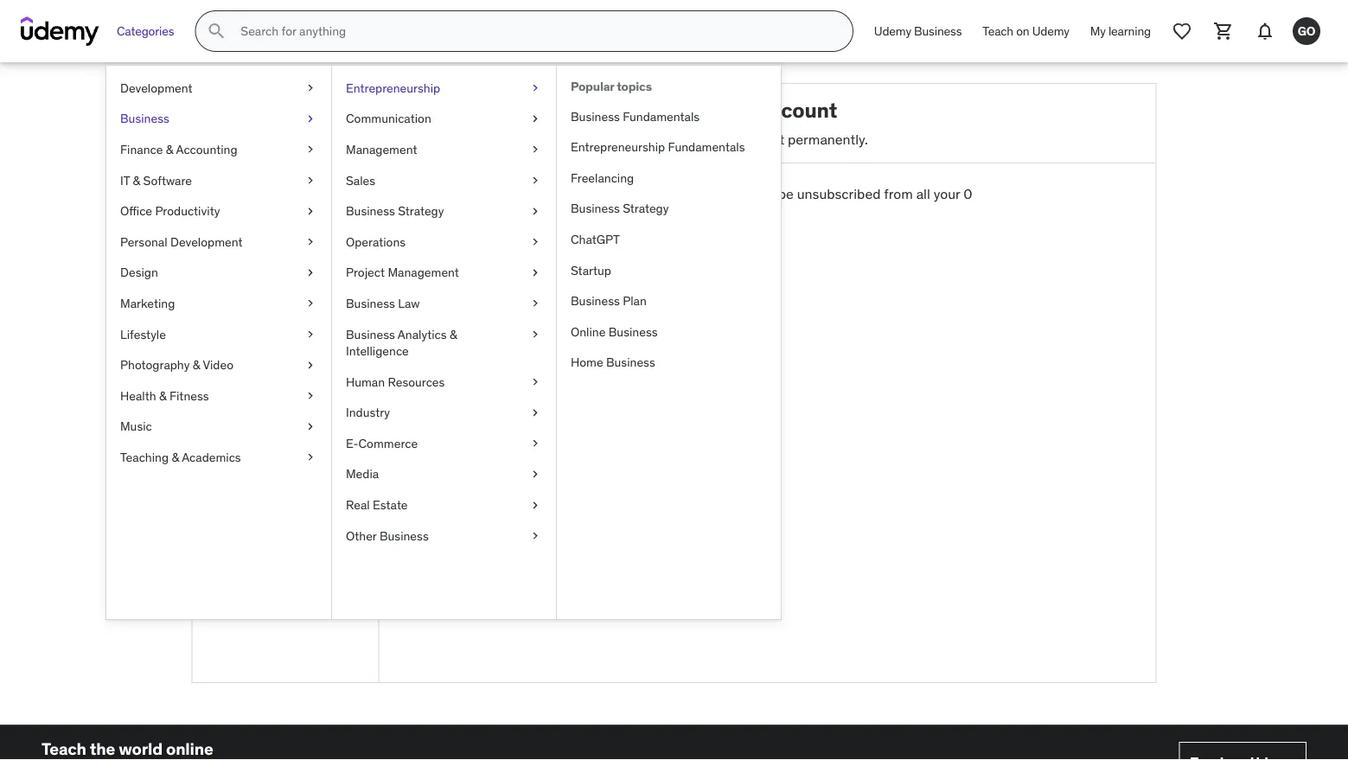 Task type: describe. For each thing, give the bounding box(es) containing it.
close account
[[518, 249, 610, 266]]

go
[[1298, 23, 1315, 39]]

account inside close account close your account permanently.
[[756, 97, 837, 123]]

software
[[143, 172, 192, 188]]

photography & video
[[120, 357, 233, 373]]

xsmall image for office productivity
[[304, 203, 317, 220]]

your for you
[[643, 185, 670, 203]]

media
[[346, 466, 379, 482]]

startup
[[571, 262, 611, 278]]

e-commerce
[[346, 435, 418, 451]]

human
[[346, 374, 385, 389]]

analytics
[[398, 326, 447, 342]]

freelancing link
[[557, 163, 781, 193]]

resources
[[388, 374, 445, 389]]

account inside account security subscriptions payment methods
[[206, 335, 257, 353]]

business down estate
[[380, 528, 429, 543]]

your for account
[[705, 130, 731, 148]]

xsmall image for business law
[[528, 295, 542, 312]]

xsmall image for business analytics & intelligence
[[528, 326, 542, 343]]

go link
[[1286, 10, 1327, 52]]

personal development link
[[106, 227, 331, 257]]

& for fitness
[[159, 388, 166, 403]]

1 udemy from the left
[[874, 23, 911, 39]]

all
[[916, 185, 930, 203]]

e-
[[346, 435, 358, 451]]

notifications link
[[192, 437, 378, 463]]

industry
[[346, 405, 390, 420]]

courses,
[[508, 204, 560, 222]]

e-commerce link
[[332, 428, 556, 459]]

my learning link
[[1080, 10, 1161, 52]]

business down plan
[[609, 324, 658, 339]]

world
[[119, 739, 163, 759]]

teach the world online
[[42, 739, 213, 759]]

Search for anything text field
[[237, 16, 832, 46]]

xsmall image for music
[[304, 418, 317, 435]]

intelligence
[[346, 343, 409, 359]]

be
[[778, 185, 794, 203]]

and
[[563, 204, 586, 222]]

project
[[346, 265, 385, 280]]

project management
[[346, 265, 459, 280]]

my learning
[[1090, 23, 1151, 39]]

lifestyle link
[[106, 319, 331, 350]]

gary
[[243, 214, 273, 232]]

office productivity link
[[106, 196, 331, 227]]

business down popular at the top left of the page
[[571, 108, 620, 124]]

marketing link
[[106, 288, 331, 319]]

media link
[[332, 459, 556, 490]]

operations link
[[332, 227, 556, 257]]

notifications
[[206, 441, 285, 458]]

xsmall image for other business
[[528, 527, 542, 544]]

health
[[120, 388, 156, 403]]

sales
[[346, 172, 375, 188]]

it & software
[[120, 172, 192, 188]]

close
[[607, 185, 640, 203]]

health & fitness
[[120, 388, 209, 403]]

teach for teach the world online
[[42, 739, 86, 759]]

freelancing
[[571, 170, 634, 185]]

real
[[346, 497, 370, 513]]

fundamentals for business fundamentals
[[623, 108, 700, 124]]

teach on udemy link
[[972, 10, 1080, 52]]

xsmall image for industry
[[528, 404, 542, 421]]

close for account
[[518, 249, 554, 266]]

online
[[571, 324, 606, 339]]

view public profile link
[[192, 253, 378, 279]]

entrepreneurship fundamentals
[[571, 139, 745, 155]]

udemy business
[[874, 23, 962, 39]]

0 vertical spatial development
[[120, 80, 192, 96]]

xsmall image for human resources
[[528, 373, 542, 390]]

xsmall image for health & fitness
[[304, 387, 317, 404]]

notifications api clients
[[206, 441, 285, 485]]

strategy for the rightmost business strategy link
[[623, 201, 669, 216]]

commerce
[[358, 435, 418, 451]]

law
[[398, 295, 420, 311]]

photography
[[120, 357, 190, 373]]

xsmall image for lifestyle
[[304, 326, 317, 343]]

xsmall image for design
[[304, 264, 317, 281]]

1 you from the left
[[582, 185, 604, 203]]

personal
[[120, 234, 167, 249]]

1 vertical spatial management
[[388, 265, 459, 280]]

security
[[261, 335, 312, 353]]

real estate link
[[332, 490, 556, 520]]

close for account
[[698, 97, 752, 123]]

business up operations
[[346, 203, 395, 219]]

design
[[120, 265, 158, 280]]

plan
[[623, 293, 647, 309]]

development link
[[106, 73, 331, 103]]

it
[[120, 172, 130, 188]]

1 horizontal spatial will
[[755, 185, 775, 203]]

udemy image
[[21, 16, 99, 46]]

account inside button
[[557, 249, 610, 266]]

productivity
[[155, 203, 220, 219]]

account inside close account close your account permanently.
[[735, 130, 784, 148]]

api
[[206, 467, 228, 485]]

1 horizontal spatial business strategy link
[[557, 193, 781, 224]]

unsubscribed
[[797, 185, 881, 203]]

finance
[[120, 142, 163, 157]]

shopping cart with 0 items image
[[1213, 21, 1234, 42]]

online
[[166, 739, 213, 759]]

api clients link
[[192, 463, 378, 489]]

& for software
[[133, 172, 140, 188]]

xsmall image for communication
[[528, 110, 542, 127]]

0 vertical spatial management
[[346, 142, 417, 157]]

business down online business at the top left of page
[[606, 355, 655, 370]]

business up chatgpt
[[571, 201, 620, 216]]

& for video
[[193, 357, 200, 373]]

other business link
[[332, 520, 556, 551]]

notifications image
[[1255, 21, 1275, 42]]

xsmall image for management
[[528, 141, 542, 158]]

photography & video link
[[106, 350, 331, 380]]



Task type: vqa. For each thing, say whether or not it's contained in the screenshot.
Lifestyle link
yes



Task type: locate. For each thing, give the bounding box(es) containing it.
popular topics
[[571, 79, 652, 94]]

methods
[[264, 388, 319, 406]]

1 horizontal spatial strategy
[[623, 201, 669, 216]]

access
[[642, 204, 684, 222]]

1 horizontal spatial udemy
[[1032, 23, 1069, 39]]

0 horizontal spatial business strategy link
[[332, 196, 556, 227]]

account security link
[[192, 332, 378, 358]]

0
[[963, 185, 972, 203]]

xsmall image for personal development
[[304, 233, 317, 250]]

design link
[[106, 257, 331, 288]]

xsmall image inside human resources "link"
[[528, 373, 542, 390]]

business
[[914, 23, 962, 39], [571, 108, 620, 124], [120, 111, 169, 126], [571, 201, 620, 216], [346, 203, 395, 219], [571, 293, 620, 309], [346, 295, 395, 311], [609, 324, 658, 339], [346, 326, 395, 342], [606, 355, 655, 370], [380, 528, 429, 543]]

business law
[[346, 295, 420, 311]]

operations
[[346, 234, 406, 249]]

profile
[[280, 257, 319, 274]]

xsmall image inside real estate link
[[528, 497, 542, 514]]

1 vertical spatial development
[[170, 234, 243, 249]]

xsmall image inside media "link"
[[528, 466, 542, 483]]

& right it
[[133, 172, 140, 188]]

music link
[[106, 411, 331, 442]]

business strategy down "freelancing"
[[571, 201, 669, 216]]

your up the access
[[643, 185, 670, 203]]

xsmall image inside teaching & academics link
[[304, 449, 317, 466]]

xsmall image for project management
[[528, 264, 542, 281]]

1 horizontal spatial account
[[756, 97, 837, 123]]

business strategy for the leftmost business strategy link
[[346, 203, 444, 219]]

0 vertical spatial teach
[[983, 23, 1013, 39]]

business down project
[[346, 295, 395, 311]]

categories button
[[106, 10, 184, 52]]

xsmall image for photography & video
[[304, 357, 317, 373]]

2 horizontal spatial your
[[934, 185, 960, 203]]

home business link
[[557, 347, 781, 378]]

& right health
[[159, 388, 166, 403]]

office productivity
[[120, 203, 220, 219]]

sales link
[[332, 165, 556, 196]]

xsmall image for sales
[[528, 172, 542, 189]]

0 horizontal spatial account
[[557, 249, 610, 266]]

udemy business link
[[864, 10, 972, 52]]

xsmall image inside office productivity link
[[304, 203, 317, 220]]

1 horizontal spatial you
[[729, 185, 751, 203]]

xsmall image inside development link
[[304, 80, 317, 96]]

lifestyle
[[120, 326, 166, 342]]

view
[[206, 257, 236, 274]]

1 vertical spatial account
[[557, 249, 610, 266]]

gary orlando
[[243, 214, 328, 232]]

online business link
[[557, 316, 781, 347]]

& right analytics at the top
[[450, 326, 457, 342]]

xsmall image
[[304, 172, 317, 189], [304, 233, 317, 250], [528, 233, 542, 250], [304, 264, 317, 281], [528, 264, 542, 281], [528, 295, 542, 312], [304, 326, 317, 343], [528, 326, 542, 343], [304, 387, 317, 404], [304, 418, 317, 435], [528, 466, 542, 483], [528, 497, 542, 514], [528, 527, 542, 544]]

strategy for the leftmost business strategy link
[[398, 203, 444, 219]]

0 vertical spatial fundamentals
[[623, 108, 700, 124]]

topics
[[617, 79, 652, 94]]

will right and
[[590, 204, 610, 222]]

fundamentals up entrepreneurship fundamentals
[[623, 108, 700, 124]]

1 vertical spatial entrepreneurship
[[571, 139, 665, 155]]

business plan
[[571, 293, 647, 309]]

1 vertical spatial teach
[[42, 739, 86, 759]]

management down 'communication' on the left of page
[[346, 142, 417, 157]]

xsmall image inside it & software link
[[304, 172, 317, 189]]

xsmall image
[[304, 80, 317, 96], [528, 80, 542, 96], [304, 110, 317, 127], [528, 110, 542, 127], [304, 141, 317, 158], [528, 141, 542, 158], [528, 172, 542, 189], [304, 203, 317, 220], [528, 203, 542, 220], [304, 295, 317, 312], [304, 357, 317, 373], [528, 373, 542, 390], [528, 404, 542, 421], [528, 435, 542, 452], [304, 449, 317, 466]]

teach
[[983, 23, 1013, 39], [42, 739, 86, 759]]

account up be
[[735, 130, 784, 148]]

entrepreneurship element
[[556, 66, 781, 619]]

warning:
[[508, 185, 568, 203]]

business inside business analytics & intelligence
[[346, 326, 395, 342]]

business fundamentals
[[571, 108, 700, 124]]

account up video
[[206, 335, 257, 353]]

1 vertical spatial fundamentals
[[668, 139, 745, 155]]

2 you from the left
[[729, 185, 751, 203]]

strategy inside entrepreneurship element
[[623, 201, 669, 216]]

1 vertical spatial will
[[590, 204, 610, 222]]

close up the freelancing link
[[667, 130, 702, 148]]

chatgpt
[[571, 231, 620, 247]]

human resources link
[[332, 367, 556, 397]]

entrepreneurship link
[[332, 73, 556, 103]]

xsmall image inside business law link
[[528, 295, 542, 312]]

your
[[705, 130, 731, 148], [643, 185, 670, 203], [934, 185, 960, 203]]

1 horizontal spatial business strategy
[[571, 201, 669, 216]]

business left the on
[[914, 23, 962, 39]]

xsmall image inside entrepreneurship link
[[528, 80, 542, 96]]

xsmall image inside operations link
[[528, 233, 542, 250]]

0 horizontal spatial you
[[582, 185, 604, 203]]

0 horizontal spatial strategy
[[398, 203, 444, 219]]

project management link
[[332, 257, 556, 288]]

you right if
[[582, 185, 604, 203]]

xsmall image for business
[[304, 110, 317, 127]]

you up the forever.
[[729, 185, 751, 203]]

teaching
[[120, 449, 169, 465]]

wishlist image
[[1172, 21, 1192, 42]]

xsmall image inside design link
[[304, 264, 317, 281]]

xsmall image inside finance & accounting link
[[304, 141, 317, 158]]

human resources
[[346, 374, 445, 389]]

fundamentals inside entrepreneurship fundamentals link
[[668, 139, 745, 155]]

business strategy link
[[557, 193, 781, 224], [332, 196, 556, 227]]

& left video
[[193, 357, 200, 373]]

xsmall image inside e-commerce link
[[528, 435, 542, 452]]

udemy
[[874, 23, 911, 39], [1032, 23, 1069, 39]]

submit search image
[[206, 21, 227, 42]]

xsmall image for finance & accounting
[[304, 141, 317, 158]]

orlando
[[276, 214, 328, 232]]

business up finance at the left of page
[[120, 111, 169, 126]]

strategy
[[623, 201, 669, 216], [398, 203, 444, 219]]

account up permanently.
[[756, 97, 837, 123]]

0 vertical spatial entrepreneurship
[[346, 80, 440, 96]]

xsmall image inside marketing link
[[304, 295, 317, 312]]

xsmall image inside the management link
[[528, 141, 542, 158]]

business fundamentals link
[[557, 101, 781, 132]]

estate
[[373, 497, 408, 513]]

close up entrepreneurship fundamentals link
[[698, 97, 752, 123]]

teaching & academics link
[[106, 442, 331, 473]]

fitness
[[169, 388, 209, 403]]

strategy down sales link
[[398, 203, 444, 219]]

close inside button
[[518, 249, 554, 266]]

& right finance at the left of page
[[166, 142, 173, 157]]

lose
[[613, 204, 638, 222]]

0 horizontal spatial account
[[206, 335, 257, 353]]

& inside business analytics & intelligence
[[450, 326, 457, 342]]

xsmall image for media
[[528, 466, 542, 483]]

your left 0
[[934, 185, 960, 203]]

entrepreneurship up 'communication' on the left of page
[[346, 80, 440, 96]]

xsmall image for entrepreneurship
[[528, 80, 542, 96]]

xsmall image inside industry link
[[528, 404, 542, 421]]

1 vertical spatial close
[[667, 130, 702, 148]]

will
[[755, 185, 775, 203], [590, 204, 610, 222]]

xsmall image for development
[[304, 80, 317, 96]]

business strategy for the rightmost business strategy link
[[571, 201, 669, 216]]

account,
[[673, 185, 726, 203]]

xsmall image for teaching & academics
[[304, 449, 317, 466]]

learning
[[1108, 23, 1151, 39]]

0 vertical spatial account
[[756, 97, 837, 123]]

other
[[346, 528, 377, 543]]

strategy down the freelancing link
[[623, 201, 669, 216]]

teach for teach on udemy
[[983, 23, 1013, 39]]

& for accounting
[[166, 142, 173, 157]]

0 horizontal spatial will
[[590, 204, 610, 222]]

if you close your account, you will be unsubscribed from all your 0 courses, and will lose access forever.
[[508, 185, 972, 222]]

teach left the on
[[983, 23, 1013, 39]]

1 horizontal spatial teach
[[983, 23, 1013, 39]]

business up intelligence
[[346, 326, 395, 342]]

permanently.
[[788, 130, 868, 148]]

& right teaching
[[172, 449, 179, 465]]

xsmall image inside health & fitness link
[[304, 387, 317, 404]]

accounting
[[176, 142, 237, 157]]

online business
[[571, 324, 658, 339]]

xsmall image for it & software
[[304, 172, 317, 189]]

1 horizontal spatial entrepreneurship
[[571, 139, 665, 155]]

will left be
[[755, 185, 775, 203]]

development inside 'link'
[[170, 234, 243, 249]]

categories
[[117, 23, 174, 39]]

xsmall image inside music link
[[304, 418, 317, 435]]

0 vertical spatial will
[[755, 185, 775, 203]]

xsmall image for operations
[[528, 233, 542, 250]]

fundamentals for entrepreneurship fundamentals
[[668, 139, 745, 155]]

music
[[120, 419, 152, 434]]

payment methods link
[[192, 384, 378, 410]]

health & fitness link
[[106, 380, 331, 411]]

1 vertical spatial account
[[206, 335, 257, 353]]

xsmall image inside business link
[[304, 110, 317, 127]]

teach left the
[[42, 739, 86, 759]]

academics
[[182, 449, 241, 465]]

personal development
[[120, 234, 243, 249]]

0 horizontal spatial teach
[[42, 739, 86, 759]]

xsmall image inside lifestyle link
[[304, 326, 317, 343]]

development down categories dropdown button
[[120, 80, 192, 96]]

payment
[[206, 388, 261, 406]]

&
[[166, 142, 173, 157], [133, 172, 140, 188], [450, 326, 457, 342], [193, 357, 200, 373], [159, 388, 166, 403], [172, 449, 179, 465]]

account
[[756, 97, 837, 123], [206, 335, 257, 353]]

xsmall image for business strategy
[[528, 203, 542, 220]]

0 horizontal spatial business strategy
[[346, 203, 444, 219]]

business link
[[106, 103, 331, 134]]

xsmall image inside sales link
[[528, 172, 542, 189]]

xsmall image inside personal development 'link'
[[304, 233, 317, 250]]

industry link
[[332, 397, 556, 428]]

public
[[239, 257, 276, 274]]

office
[[120, 203, 152, 219]]

fundamentals inside business fundamentals link
[[623, 108, 700, 124]]

& for academics
[[172, 449, 179, 465]]

your inside close account close your account permanently.
[[705, 130, 731, 148]]

subscriptions
[[206, 362, 291, 379]]

management link
[[332, 134, 556, 165]]

management up law
[[388, 265, 459, 280]]

2 udemy from the left
[[1032, 23, 1069, 39]]

entrepreneurship fundamentals link
[[557, 132, 781, 163]]

xsmall image inside the business analytics & intelligence link
[[528, 326, 542, 343]]

view public profile
[[206, 257, 319, 274]]

real estate
[[346, 497, 408, 513]]

development up view
[[170, 234, 243, 249]]

teach on udemy
[[983, 23, 1069, 39]]

home
[[571, 355, 603, 370]]

entrepreneurship up "freelancing"
[[571, 139, 665, 155]]

account down chatgpt
[[557, 249, 610, 266]]

startup link
[[557, 255, 781, 286]]

business strategy up operations
[[346, 203, 444, 219]]

business analytics & intelligence link
[[332, 319, 556, 367]]

0 horizontal spatial your
[[643, 185, 670, 203]]

0 horizontal spatial entrepreneurship
[[346, 80, 440, 96]]

other business
[[346, 528, 429, 543]]

entrepreneurship for entrepreneurship
[[346, 80, 440, 96]]

fundamentals up account, at the top
[[668, 139, 745, 155]]

xsmall image inside other business link
[[528, 527, 542, 544]]

business strategy inside entrepreneurship element
[[571, 201, 669, 216]]

xsmall image for real estate
[[528, 497, 542, 514]]

your up account, at the top
[[705, 130, 731, 148]]

0 vertical spatial account
[[735, 130, 784, 148]]

business law link
[[332, 288, 556, 319]]

1 horizontal spatial account
[[735, 130, 784, 148]]

entrepreneurship for entrepreneurship fundamentals
[[571, 139, 665, 155]]

chatgpt link
[[557, 224, 781, 255]]

xsmall image inside project management link
[[528, 264, 542, 281]]

close
[[698, 97, 752, 123], [667, 130, 702, 148], [518, 249, 554, 266]]

close account close your account permanently.
[[667, 97, 868, 148]]

0 vertical spatial close
[[698, 97, 752, 123]]

xsmall image for marketing
[[304, 295, 317, 312]]

forever.
[[688, 204, 734, 222]]

business down startup
[[571, 293, 620, 309]]

1 horizontal spatial your
[[705, 130, 731, 148]]

xsmall image inside "photography & video" link
[[304, 357, 317, 373]]

0 horizontal spatial udemy
[[874, 23, 911, 39]]

fundamentals
[[623, 108, 700, 124], [668, 139, 745, 155]]

account security subscriptions payment methods
[[206, 335, 319, 406]]

xsmall image for e-commerce
[[528, 435, 542, 452]]

xsmall image inside communication "link"
[[528, 110, 542, 127]]

entrepreneurship
[[346, 80, 440, 96], [571, 139, 665, 155]]

close down courses,
[[518, 249, 554, 266]]

2 vertical spatial close
[[518, 249, 554, 266]]



